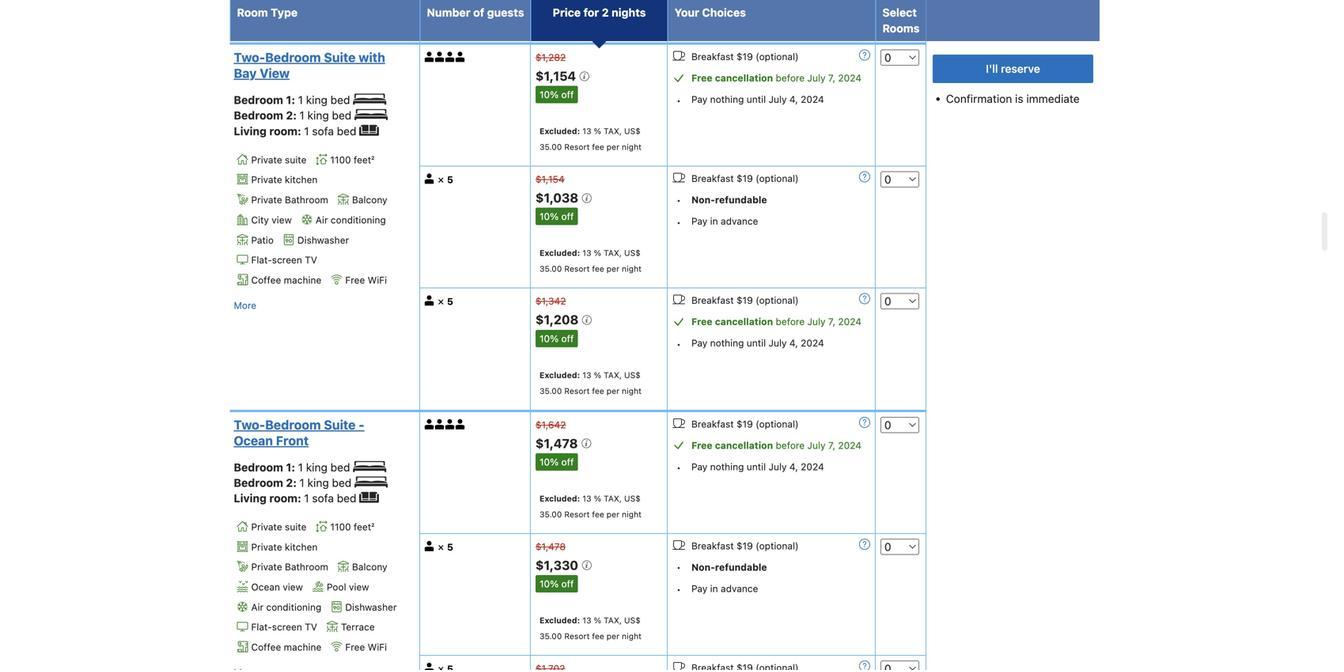 Task type: locate. For each thing, give the bounding box(es) containing it.
free cancellation before july 7, 2024
[[692, 73, 862, 84], [692, 316, 862, 327], [692, 440, 862, 451]]

1 vertical spatial advance
[[721, 583, 758, 594]]

balcony up pool view
[[352, 562, 387, 573]]

0 vertical spatial $1,154
[[536, 69, 579, 84]]

fee for $1,208
[[592, 386, 604, 395]]

free cancellation before july 7, 2024 for $1,478
[[692, 440, 862, 451]]

2 1100 from the top
[[330, 521, 351, 533]]

1 vertical spatial $1,478
[[536, 541, 566, 552]]

1 13 from the top
[[583, 3, 592, 12]]

10% off
[[540, 89, 574, 100], [540, 211, 574, 222], [540, 333, 574, 344], [540, 456, 574, 468], [540, 578, 574, 589]]

excluded: up $1,038
[[540, 126, 580, 136]]

sofa left couch icon
[[312, 492, 334, 505]]

10% off. you're getting a reduced rate because this property is offering a discount.. element down $1,038
[[536, 208, 578, 225]]

1 vertical spatial bedroom 2:
[[234, 476, 300, 489]]

0 vertical spatial suite
[[324, 50, 356, 65]]

1 sofa bed down two-bedroom suite - ocean front link
[[304, 492, 360, 505]]

1100 feet² down couch icon
[[330, 521, 375, 533]]

0 vertical spatial more details on meals and payment options image
[[859, 171, 870, 183]]

1 1100 from the top
[[330, 154, 351, 165]]

1 vertical spatial conditioning
[[266, 602, 322, 613]]

0 vertical spatial living
[[234, 125, 267, 138]]

suite left -
[[324, 417, 356, 432]]

13 for $1,154
[[583, 126, 592, 136]]

3 excluded: from the top
[[540, 248, 580, 258]]

suite
[[324, 50, 356, 65], [324, 417, 356, 432]]

1 balcony from the top
[[352, 194, 387, 205]]

0 vertical spatial × 5
[[438, 173, 453, 185]]

1 horizontal spatial conditioning
[[331, 214, 386, 225]]

4, for $1,154
[[790, 94, 798, 105]]

6 us$ from the top
[[624, 616, 641, 625]]

2 refundable from the top
[[715, 562, 767, 573]]

3 × 5 from the top
[[438, 541, 453, 553]]

1 suite from the top
[[285, 154, 307, 165]]

until
[[747, 94, 766, 105], [747, 338, 766, 349], [747, 461, 766, 472]]

view
[[272, 214, 292, 225], [283, 582, 303, 593], [349, 582, 369, 593]]

breakfast
[[692, 51, 734, 62], [692, 173, 734, 184], [692, 295, 734, 306], [692, 418, 734, 430], [692, 540, 734, 551]]

2 private from the top
[[251, 174, 282, 185]]

10% off. you're getting a reduced rate because this property is offering a discount.. element down $1,208 on the left of the page
[[536, 330, 578, 347]]

tax, for $1,478
[[604, 494, 622, 503]]

2 vertical spatial 4,
[[790, 461, 798, 472]]

non-refundable for $1,330
[[692, 562, 767, 573]]

0 vertical spatial cancellation
[[715, 73, 773, 84]]

1 4, from the top
[[790, 94, 798, 105]]

1
[[298, 93, 303, 107], [300, 109, 305, 122], [304, 125, 309, 138], [298, 461, 303, 474], [300, 476, 305, 489], [304, 492, 309, 505]]

free for 2nd more details on meals and payment options image from the top of the page
[[692, 440, 713, 451]]

night for $1,330
[[622, 631, 642, 641]]

0 vertical spatial nothing
[[710, 94, 744, 105]]

living room: down front
[[234, 492, 304, 505]]

1 vertical spatial pay in advance
[[692, 583, 758, 594]]

1 vertical spatial flat-screen tv
[[251, 622, 317, 633]]

1 feet² from the top
[[354, 154, 375, 165]]

10% off down $1,038
[[540, 211, 574, 222]]

excluded:
[[540, 3, 580, 12], [540, 126, 580, 136], [540, 248, 580, 258], [540, 370, 580, 380], [540, 494, 580, 503], [540, 616, 580, 625]]

2
[[602, 6, 609, 19]]

0 vertical spatial in
[[710, 216, 718, 227]]

two-bedroom suite with bay view
[[234, 50, 385, 81]]

1 vertical spatial two-
[[234, 417, 265, 432]]

10% off. you're getting a reduced rate because this property is offering a discount.. element down $1,642
[[536, 453, 578, 471]]

i'll reserve button
[[933, 55, 1094, 83]]

5 breakfast $19 (optional) from the top
[[692, 540, 799, 551]]

1 vertical spatial nothing
[[710, 338, 744, 349]]

0 vertical spatial 5
[[447, 174, 453, 185]]

1 vertical spatial kitchen
[[285, 542, 318, 553]]

5 for $1,038
[[447, 174, 453, 185]]

13 % tax, us$ 35.00 resort fee per night for $1,208
[[540, 370, 642, 395]]

1 vertical spatial private kitchen
[[251, 542, 318, 553]]

screen down ocean view
[[272, 622, 302, 633]]

5
[[447, 174, 453, 185], [447, 296, 453, 307], [447, 542, 453, 553]]

1 10% off from the top
[[540, 89, 574, 100]]

6 tax, from the top
[[604, 616, 622, 625]]

off down $1,038
[[562, 211, 574, 222]]

1 vertical spatial sofa
[[312, 492, 334, 505]]

feet² for conditioning
[[354, 154, 375, 165]]

resort for $1,208
[[564, 386, 590, 395]]

private suite
[[251, 154, 307, 165], [251, 521, 307, 533]]

$19
[[737, 51, 753, 62], [737, 173, 753, 184], [737, 295, 753, 306], [737, 418, 753, 430], [737, 540, 753, 551]]

3 cancellation from the top
[[715, 440, 773, 451]]

5 35.00 from the top
[[540, 509, 562, 519]]

1 living room: from the top
[[234, 125, 304, 138]]

bedroom 2: down front
[[234, 476, 300, 489]]

cancellation for $1,478
[[715, 440, 773, 451]]

2 kitchen from the top
[[285, 542, 318, 553]]

1 vertical spatial coffee machine
[[251, 642, 322, 653]]

10% off for $1,208
[[540, 333, 574, 344]]

coffee up more link
[[251, 275, 281, 286]]

1100 feet² down couch image
[[330, 154, 375, 165]]

5 $19 from the top
[[737, 540, 753, 551]]

bathroom
[[285, 194, 328, 205], [285, 562, 328, 573]]

% for $1,208
[[594, 370, 602, 380]]

× 5
[[438, 173, 453, 185], [438, 295, 453, 307], [438, 541, 453, 553]]

1 10% off. you're getting a reduced rate because this property is offering a discount.. element from the top
[[536, 86, 578, 103]]

0 vertical spatial sofa
[[312, 125, 334, 138]]

10% off. you're getting a reduced rate because this property is offering a discount.. element down $1,282
[[536, 86, 578, 103]]

choices
[[702, 6, 746, 19]]

resort for $1,154
[[564, 142, 590, 152]]

10%
[[540, 89, 559, 100], [540, 211, 559, 222], [540, 333, 559, 344], [540, 456, 559, 468], [540, 578, 559, 589]]

pay in advance for $1,330
[[692, 583, 758, 594]]

1 vertical spatial 5
[[447, 296, 453, 307]]

4 tax, from the top
[[604, 370, 622, 380]]

35.00 up $1,642
[[540, 386, 562, 395]]

0 vertical spatial private suite
[[251, 154, 307, 165]]

0 vertical spatial refundable
[[715, 194, 767, 206]]

1 nothing from the top
[[710, 94, 744, 105]]

private suite up the city view
[[251, 154, 307, 165]]

dishwasher right patio
[[298, 234, 349, 246]]

excluded: for $1,038
[[540, 248, 580, 258]]

sofa left couch image
[[312, 125, 334, 138]]

bedroom 1: for bay
[[234, 93, 298, 107]]

machine down the city view
[[284, 275, 322, 286]]

city view
[[251, 214, 292, 225]]

1 vertical spatial balcony
[[352, 562, 387, 573]]

1 vertical spatial wifi
[[368, 642, 387, 653]]

1 $1,154 from the top
[[536, 69, 579, 84]]

2 vertical spatial 7,
[[829, 440, 836, 451]]

fee for $1,038
[[592, 264, 604, 274]]

free wifi
[[345, 275, 387, 286], [345, 642, 387, 653]]

10% down $1,282
[[540, 89, 559, 100]]

balcony for pool view
[[352, 562, 387, 573]]

2 tax, from the top
[[604, 126, 622, 136]]

2 breakfast $19 (optional) from the top
[[692, 173, 799, 184]]

1 vertical spatial ×
[[438, 295, 444, 307]]

1 vertical spatial private suite
[[251, 521, 307, 533]]

10% down $1,208 on the left of the page
[[540, 333, 559, 344]]

2 vertical spatial cancellation
[[715, 440, 773, 451]]

10% down $1,642
[[540, 456, 559, 468]]

1 screen from the top
[[272, 255, 302, 266]]

bathroom for city view
[[285, 194, 328, 205]]

0 vertical spatial air
[[316, 214, 328, 225]]

before for $1,478
[[776, 440, 805, 451]]

bedroom inside two-bedroom suite with bay view
[[265, 50, 321, 65]]

2 vertical spatial 5
[[447, 542, 453, 553]]

1 vertical spatial private bathroom
[[251, 562, 328, 573]]

10% for $1,330
[[540, 578, 559, 589]]

3 per from the top
[[607, 264, 620, 274]]

1 kitchen from the top
[[285, 174, 318, 185]]

3 10% off. you're getting a reduced rate because this property is offering a discount.. element from the top
[[536, 330, 578, 347]]

35.00 up $1,282
[[540, 19, 562, 28]]

0 vertical spatial bedroom 1:
[[234, 93, 298, 107]]

4 off from the top
[[562, 456, 574, 468]]

suite up ocean view
[[285, 521, 307, 533]]

2 in from the top
[[710, 583, 718, 594]]

0 vertical spatial bedroom 2:
[[234, 109, 300, 122]]

pay nothing until july 4, 2024
[[692, 94, 824, 105], [692, 338, 824, 349], [692, 461, 824, 472]]

0 vertical spatial ocean
[[234, 433, 273, 448]]

13 % tax, us$ 35.00 resort fee per night for $1,038
[[540, 248, 642, 274]]

10% off. you're getting a reduced rate because this property is offering a discount.. element for $1,330
[[536, 575, 578, 593]]

2 $1,478 from the top
[[536, 541, 566, 552]]

0 vertical spatial ×
[[438, 173, 444, 185]]

for
[[584, 6, 599, 19]]

bedroom 2:
[[234, 109, 300, 122], [234, 476, 300, 489]]

1100 feet²
[[330, 154, 375, 165], [330, 521, 375, 533]]

10% down $1,038
[[540, 211, 559, 222]]

view right city
[[272, 214, 292, 225]]

living room: down view
[[234, 125, 304, 138]]

feet² down couch icon
[[354, 521, 375, 533]]

i'll reserve
[[986, 62, 1040, 75]]

non-
[[692, 194, 715, 206], [692, 562, 715, 573]]

occupancy image
[[425, 52, 435, 62], [435, 52, 445, 62], [425, 174, 435, 184], [425, 419, 435, 430], [445, 419, 456, 430]]

excluded: left for
[[540, 3, 580, 12]]

$1,478 down $1,642
[[536, 436, 581, 451]]

living room:
[[234, 125, 304, 138], [234, 492, 304, 505]]

4 % from the top
[[594, 370, 602, 380]]

two-
[[234, 50, 265, 65], [234, 417, 265, 432]]

10% for $1,154
[[540, 89, 559, 100]]

4,
[[790, 94, 798, 105], [790, 338, 798, 349], [790, 461, 798, 472]]

screen
[[272, 255, 302, 266], [272, 622, 302, 633]]

0 vertical spatial free cancellation before july 7, 2024
[[692, 73, 862, 84]]

0 vertical spatial kitchen
[[285, 174, 318, 185]]

1 vertical spatial living
[[234, 492, 267, 505]]

% for $1,330
[[594, 616, 602, 625]]

two- inside the two-bedroom suite - ocean front
[[234, 417, 265, 432]]

10% down $1,330
[[540, 578, 559, 589]]

1 • from the top
[[677, 95, 681, 106]]

bed
[[331, 93, 350, 107], [332, 109, 352, 122], [337, 125, 357, 138], [331, 461, 350, 474], [332, 476, 352, 489], [337, 492, 357, 505]]

breakfast $19 (optional) for $1,330
[[692, 540, 799, 551]]

balcony down couch image
[[352, 194, 387, 205]]

1 vertical spatial × 5
[[438, 295, 453, 307]]

10% off down $1,642
[[540, 456, 574, 468]]

0 vertical spatial bathroom
[[285, 194, 328, 205]]

× 5 for $1,330
[[438, 541, 453, 553]]

1 sofa bed
[[304, 125, 360, 138], [304, 492, 360, 505]]

1 vertical spatial air
[[251, 602, 264, 613]]

breakfast $19 (optional) for $1,208
[[692, 295, 799, 306]]

0 horizontal spatial conditioning
[[266, 602, 322, 613]]

1 vertical spatial free cancellation before july 7, 2024
[[692, 316, 862, 327]]

per
[[607, 19, 620, 28], [607, 142, 620, 152], [607, 264, 620, 274], [607, 386, 620, 395], [607, 509, 620, 519], [607, 631, 620, 641]]

10% off down $1,330
[[540, 578, 574, 589]]

couch image
[[360, 492, 379, 503]]

flat-
[[251, 255, 272, 266], [251, 622, 272, 633]]

4 13 from the top
[[583, 370, 592, 380]]

0 vertical spatial advance
[[721, 216, 758, 227]]

10% off. you're getting a reduced rate because this property is offering a discount.. element down $1,330
[[536, 575, 578, 593]]

resort up $1,642
[[564, 386, 590, 395]]

bay
[[234, 66, 257, 81]]

bedroom up view
[[265, 50, 321, 65]]

two-bedroom suite with bay view link
[[234, 50, 411, 81]]

view left 'pool'
[[283, 582, 303, 593]]

off down $1,208 on the left of the page
[[562, 333, 574, 344]]

kitchen
[[285, 174, 318, 185], [285, 542, 318, 553]]

10% off for $1,478
[[540, 456, 574, 468]]

1 vertical spatial bedroom 1:
[[234, 461, 298, 474]]

excluded: up $1,642
[[540, 370, 580, 380]]

5 10% off. you're getting a reduced rate because this property is offering a discount.. element from the top
[[536, 575, 578, 593]]

13 for $1,478
[[583, 494, 592, 503]]

view for ocean view
[[283, 582, 303, 593]]

excluded: up the $1,342
[[540, 248, 580, 258]]

night
[[622, 19, 642, 28], [622, 142, 642, 152], [622, 264, 642, 274], [622, 386, 642, 395], [622, 509, 642, 519], [622, 631, 642, 641]]

35.00 down $1,330
[[540, 631, 562, 641]]

0 vertical spatial before
[[776, 73, 805, 84]]

3 % from the top
[[594, 248, 602, 258]]

more link
[[234, 298, 256, 313]]

room
[[237, 6, 268, 19]]

4 13 % tax, us$ 35.00 resort fee per night from the top
[[540, 370, 642, 395]]

off for $1,330
[[562, 578, 574, 589]]

3 fee from the top
[[592, 264, 604, 274]]

coffee down ocean view
[[251, 642, 281, 653]]

room: down view
[[269, 125, 301, 138]]

2 1 sofa bed from the top
[[304, 492, 360, 505]]

bedroom inside the two-bedroom suite - ocean front
[[265, 417, 321, 432]]

off down $1,642
[[562, 456, 574, 468]]

0 vertical spatial $1,478
[[536, 436, 581, 451]]

1 vertical spatial 1100
[[330, 521, 351, 533]]

resort down $1,330
[[564, 631, 590, 641]]

2 pay in advance from the top
[[692, 583, 758, 594]]

6 % from the top
[[594, 616, 602, 625]]

5 excluded: from the top
[[540, 494, 580, 503]]

×
[[438, 173, 444, 185], [438, 295, 444, 307], [438, 541, 444, 553]]

1 private suite from the top
[[251, 154, 307, 165]]

refundable for $1,330
[[715, 562, 767, 573]]

living room: for front
[[234, 492, 304, 505]]

2 excluded: from the top
[[540, 126, 580, 136]]

1 vertical spatial $1,154
[[536, 174, 565, 185]]

private bathroom up ocean view
[[251, 562, 328, 573]]

more
[[234, 300, 256, 311]]

air down ocean view
[[251, 602, 264, 613]]

7,
[[829, 73, 836, 84], [829, 316, 836, 327], [829, 440, 836, 451]]

1 1 sofa bed from the top
[[304, 125, 360, 138]]

2 vertical spatial free cancellation before july 7, 2024
[[692, 440, 862, 451]]

4 per from the top
[[607, 386, 620, 395]]

2 35.00 from the top
[[540, 142, 562, 152]]

13 % tax, us$ 35.00 resort fee per night for $1,330
[[540, 616, 642, 641]]

bedroom 1:
[[234, 93, 298, 107], [234, 461, 298, 474]]

kitchen up the city view
[[285, 174, 318, 185]]

$1,478 up $1,330
[[536, 541, 566, 552]]

coffee machine down patio
[[251, 275, 322, 286]]

1 free wifi from the top
[[345, 275, 387, 286]]

4 10% off from the top
[[540, 456, 574, 468]]

1 vertical spatial machine
[[284, 642, 322, 653]]

6 resort from the top
[[564, 631, 590, 641]]

0 vertical spatial pay nothing until july 4, 2024
[[692, 94, 824, 105]]

0 vertical spatial wifi
[[368, 275, 387, 286]]

1 vertical spatial bathroom
[[285, 562, 328, 573]]

0 vertical spatial two-
[[234, 50, 265, 65]]

10% off down $1,282
[[540, 89, 574, 100]]

wifi
[[368, 275, 387, 286], [368, 642, 387, 653]]

2 vertical spatial pay nothing until july 4, 2024
[[692, 461, 824, 472]]

× for $1,330
[[438, 541, 444, 553]]

0 vertical spatial suite
[[285, 154, 307, 165]]

private kitchen up ocean view
[[251, 542, 318, 553]]

nights
[[612, 6, 646, 19]]

1 vertical spatial bedroom
[[265, 417, 321, 432]]

feet² down couch image
[[354, 154, 375, 165]]

5 breakfast from the top
[[692, 540, 734, 551]]

flat- down patio
[[251, 255, 272, 266]]

0 horizontal spatial air
[[251, 602, 264, 613]]

private suite up ocean view
[[251, 521, 307, 533]]

2 × 5 from the top
[[438, 295, 453, 307]]

before for $1,154
[[776, 73, 805, 84]]

0 vertical spatial conditioning
[[331, 214, 386, 225]]

before
[[776, 73, 805, 84], [776, 316, 805, 327], [776, 440, 805, 451]]

machine down ocean view
[[284, 642, 322, 653]]

•
[[677, 95, 681, 106], [677, 195, 681, 206], [677, 217, 681, 228], [677, 339, 681, 350], [677, 462, 681, 473], [677, 562, 681, 573], [677, 584, 681, 595]]

free for more details on meals and payment options icon for $1,208
[[692, 316, 713, 327]]

bathroom up ocean view
[[285, 562, 328, 573]]

1 sofa bed down two-bedroom suite with bay view link
[[304, 125, 360, 138]]

two-bedroom suite - ocean front
[[234, 417, 365, 448]]

3 off from the top
[[562, 333, 574, 344]]

0 vertical spatial coffee machine
[[251, 275, 322, 286]]

2 night from the top
[[622, 142, 642, 152]]

0 vertical spatial room:
[[269, 125, 301, 138]]

nothing for $1,478
[[710, 461, 744, 472]]

suite for -
[[324, 417, 356, 432]]

1 vertical spatial room:
[[269, 492, 301, 505]]

2 13 from the top
[[583, 126, 592, 136]]

2 × from the top
[[438, 295, 444, 307]]

2 resort from the top
[[564, 142, 590, 152]]

cancellation for $1,154
[[715, 73, 773, 84]]

2 vertical spatial × 5
[[438, 541, 453, 553]]

two- inside two-bedroom suite with bay view
[[234, 50, 265, 65]]

suite inside two-bedroom suite with bay view
[[324, 50, 356, 65]]

suite for ocean view
[[285, 521, 307, 533]]

bedroom 2: down view
[[234, 109, 300, 122]]

1 vertical spatial air conditioning
[[251, 602, 322, 613]]

2 flat- from the top
[[251, 622, 272, 633]]

private kitchen
[[251, 174, 318, 185], [251, 542, 318, 553]]

suite up the city view
[[285, 154, 307, 165]]

air right the city view
[[316, 214, 328, 225]]

resort left 2
[[564, 19, 590, 28]]

suite inside the two-bedroom suite - ocean front
[[324, 417, 356, 432]]

6 35.00 from the top
[[540, 631, 562, 641]]

until for $1,478
[[747, 461, 766, 472]]

two-bedroom suite - ocean front link
[[234, 417, 411, 449]]

excluded: down $1,330
[[540, 616, 580, 625]]

0 vertical spatial machine
[[284, 275, 322, 286]]

$1,154 up $1,038
[[536, 174, 565, 185]]

$1,154
[[536, 69, 579, 84], [536, 174, 565, 185]]

suite for with
[[324, 50, 356, 65]]

1 vertical spatial non-refundable
[[692, 562, 767, 573]]

tv
[[305, 255, 317, 266], [305, 622, 317, 633]]

screen down patio
[[272, 255, 302, 266]]

35.00 up $1,038
[[540, 142, 562, 152]]

per for $1,154
[[607, 142, 620, 152]]

1 more details on meals and payment options image from the top
[[859, 171, 870, 183]]

0 vertical spatial flat-
[[251, 255, 272, 266]]

0 vertical spatial balcony
[[352, 194, 387, 205]]

room: for front
[[269, 492, 301, 505]]

private bathroom
[[251, 194, 328, 205], [251, 562, 328, 573]]

3 5 from the top
[[447, 542, 453, 553]]

0 vertical spatial private bathroom
[[251, 194, 328, 205]]

2 vertical spatial nothing
[[710, 461, 744, 472]]

off down $1,330
[[562, 578, 574, 589]]

bedroom up front
[[265, 417, 321, 432]]

2 vertical spatial ×
[[438, 541, 444, 553]]

machine
[[284, 275, 322, 286], [284, 642, 322, 653]]

bedroom 1: down view
[[234, 93, 298, 107]]

35.00 for $1,154
[[540, 142, 562, 152]]

1 vertical spatial free wifi
[[345, 642, 387, 653]]

flat-screen tv down patio
[[251, 255, 317, 266]]

advance for $1,330
[[721, 583, 758, 594]]

kitchen for city view
[[285, 174, 318, 185]]

fee for $1,330
[[592, 631, 604, 641]]

× 5 for $1,038
[[438, 173, 453, 185]]

bathroom up the city view
[[285, 194, 328, 205]]

0 vertical spatial screen
[[272, 255, 302, 266]]

2024
[[838, 73, 862, 84], [801, 94, 824, 105], [838, 316, 862, 327], [801, 338, 824, 349], [838, 440, 862, 451], [801, 461, 824, 472]]

conditioning
[[331, 214, 386, 225], [266, 602, 322, 613]]

1 off from the top
[[562, 89, 574, 100]]

2 % from the top
[[594, 126, 602, 136]]

occupancy image
[[445, 52, 456, 62], [456, 52, 466, 62], [425, 296, 435, 306], [435, 419, 445, 430], [456, 419, 466, 430], [425, 541, 435, 551], [425, 663, 435, 670]]

resort
[[564, 19, 590, 28], [564, 142, 590, 152], [564, 264, 590, 274], [564, 386, 590, 395], [564, 509, 590, 519], [564, 631, 590, 641]]

resort up $1,330
[[564, 509, 590, 519]]

0 vertical spatial pay in advance
[[692, 216, 758, 227]]

$1,154 down $1,282
[[536, 69, 579, 84]]

tax,
[[604, 3, 622, 12], [604, 126, 622, 136], [604, 248, 622, 258], [604, 370, 622, 380], [604, 494, 622, 503], [604, 616, 622, 625]]

resort for $1,478
[[564, 509, 590, 519]]

6 fee from the top
[[592, 631, 604, 641]]

room:
[[269, 125, 301, 138], [269, 492, 301, 505]]

1 coffee from the top
[[251, 275, 281, 286]]

10% off down $1,208 on the left of the page
[[540, 333, 574, 344]]

feet²
[[354, 154, 375, 165], [354, 521, 375, 533]]

0 vertical spatial non-
[[692, 194, 715, 206]]

tax, for $1,208
[[604, 370, 622, 380]]

1 vertical spatial cancellation
[[715, 316, 773, 327]]

free
[[692, 73, 713, 84], [345, 275, 365, 286], [692, 316, 713, 327], [692, 440, 713, 451], [345, 642, 365, 653]]

room type
[[237, 6, 298, 19]]

private kitchen up the city view
[[251, 174, 318, 185]]

pay in advance
[[692, 216, 758, 227], [692, 583, 758, 594]]

coffee machine down ocean view
[[251, 642, 322, 653]]

off
[[562, 89, 574, 100], [562, 211, 574, 222], [562, 333, 574, 344], [562, 456, 574, 468], [562, 578, 574, 589]]

excluded: up $1,330
[[540, 494, 580, 503]]

0 vertical spatial 1 sofa bed
[[304, 125, 360, 138]]

3 breakfast $19 (optional) from the top
[[692, 295, 799, 306]]

off down $1,282
[[562, 89, 574, 100]]

living room: for view
[[234, 125, 304, 138]]

4 10% from the top
[[540, 456, 559, 468]]

with
[[359, 50, 385, 65]]

resort up the $1,342
[[564, 264, 590, 274]]

guests
[[487, 6, 524, 19]]

2 room: from the top
[[269, 492, 301, 505]]

2 more details on meals and payment options image from the top
[[859, 417, 870, 428]]

1 vertical spatial coffee
[[251, 642, 281, 653]]

0 vertical spatial flat-screen tv
[[251, 255, 317, 266]]

view right 'pool'
[[349, 582, 369, 593]]

king
[[306, 93, 328, 107], [308, 109, 329, 122], [306, 461, 328, 474], [308, 476, 329, 489]]

resort up $1,038
[[564, 142, 590, 152]]

35.00 for $1,478
[[540, 509, 562, 519]]

3 4, from the top
[[790, 461, 798, 472]]

5 (optional) from the top
[[756, 540, 799, 551]]

13
[[583, 3, 592, 12], [583, 126, 592, 136], [583, 248, 592, 258], [583, 370, 592, 380], [583, 494, 592, 503], [583, 616, 592, 625]]

tax, for $1,154
[[604, 126, 622, 136]]

1 king bed
[[298, 93, 353, 107], [300, 109, 355, 122], [298, 461, 353, 474], [300, 476, 355, 489]]

suite
[[285, 154, 307, 165], [285, 521, 307, 533]]

10% off. you're getting a reduced rate because this property is offering a discount.. element
[[536, 86, 578, 103], [536, 208, 578, 225], [536, 330, 578, 347], [536, 453, 578, 471], [536, 575, 578, 593]]

35.00 up $1,330
[[540, 509, 562, 519]]

6 per from the top
[[607, 631, 620, 641]]

5 tax, from the top
[[604, 494, 622, 503]]

advance
[[721, 216, 758, 227], [721, 583, 758, 594]]

2 feet² from the top
[[354, 521, 375, 533]]

ocean inside the two-bedroom suite - ocean front
[[234, 433, 273, 448]]

air conditioning
[[316, 214, 386, 225], [251, 602, 322, 613]]

5 us$ from the top
[[624, 494, 641, 503]]

4 more details on meals and payment options image from the top
[[859, 661, 870, 670]]

1 in from the top
[[710, 216, 718, 227]]

1 flat-screen tv from the top
[[251, 255, 317, 266]]

1 vertical spatial refundable
[[715, 562, 767, 573]]

0 vertical spatial non-refundable
[[692, 194, 767, 206]]

july
[[808, 73, 826, 84], [769, 94, 787, 105], [808, 316, 826, 327], [769, 338, 787, 349], [808, 440, 826, 451], [769, 461, 787, 472]]

5 night from the top
[[622, 509, 642, 519]]

immediate
[[1027, 92, 1080, 105]]

dishwasher up terrace
[[345, 602, 397, 613]]

tax, for $1,330
[[604, 616, 622, 625]]

0 vertical spatial until
[[747, 94, 766, 105]]

3 10% off from the top
[[540, 333, 574, 344]]

× 5 for $1,208
[[438, 295, 453, 307]]

3 free cancellation before july 7, 2024 from the top
[[692, 440, 862, 451]]

us$ for $1,208
[[624, 370, 641, 380]]

1 vertical spatial 1100 feet²
[[330, 521, 375, 533]]

us$
[[624, 3, 641, 12], [624, 126, 641, 136], [624, 248, 641, 258], [624, 370, 641, 380], [624, 494, 641, 503], [624, 616, 641, 625]]

price for 2 nights
[[553, 6, 646, 19]]

free cancellation before july 7, 2024 for $1,154
[[692, 73, 862, 84]]

1100 feet² for conditioning
[[330, 154, 375, 165]]

more details on meals and payment options image
[[859, 50, 870, 61], [859, 417, 870, 428], [859, 539, 870, 550], [859, 661, 870, 670]]

3 before from the top
[[776, 440, 805, 451]]

ocean left 'pool'
[[251, 582, 280, 593]]

private bathroom up the city view
[[251, 194, 328, 205]]

refundable
[[715, 194, 767, 206], [715, 562, 767, 573]]

private suite for city
[[251, 154, 307, 165]]

is
[[1015, 92, 1024, 105]]

city
[[251, 214, 269, 225]]

2 us$ from the top
[[624, 126, 641, 136]]

ocean left front
[[234, 433, 273, 448]]

suite for city view
[[285, 154, 307, 165]]

living for bay
[[234, 125, 267, 138]]

suite left with
[[324, 50, 356, 65]]

ocean
[[234, 433, 273, 448], [251, 582, 280, 593]]

flat-screen tv down ocean view
[[251, 622, 317, 633]]

35.00 up the $1,342
[[540, 264, 562, 274]]

pay for $1,330
[[692, 583, 708, 594]]

1 1100 feet² from the top
[[330, 154, 375, 165]]

0 vertical spatial 1100
[[330, 154, 351, 165]]

balcony
[[352, 194, 387, 205], [352, 562, 387, 573]]

$1,478
[[536, 436, 581, 451], [536, 541, 566, 552]]

bedroom 1: down front
[[234, 461, 298, 474]]

3 tax, from the top
[[604, 248, 622, 258]]

until for $1,154
[[747, 94, 766, 105]]

1 vertical spatial dishwasher
[[345, 602, 397, 613]]

flat- for air conditioning
[[251, 622, 272, 633]]

nothing
[[710, 94, 744, 105], [710, 338, 744, 349], [710, 461, 744, 472]]

kitchen up ocean view
[[285, 542, 318, 553]]

confirmation
[[946, 92, 1012, 105]]

room: down front
[[269, 492, 301, 505]]

cancellation
[[715, 73, 773, 84], [715, 316, 773, 327], [715, 440, 773, 451]]

per for $1,330
[[607, 631, 620, 641]]

(optional)
[[756, 51, 799, 62], [756, 173, 799, 184], [756, 295, 799, 306], [756, 418, 799, 430], [756, 540, 799, 551]]

1 vertical spatial pay nothing until july 4, 2024
[[692, 338, 824, 349]]

0 vertical spatial 1100 feet²
[[330, 154, 375, 165]]

1 vertical spatial non-
[[692, 562, 715, 573]]

in for $1,330
[[710, 583, 718, 594]]

2 vertical spatial until
[[747, 461, 766, 472]]

flat- down ocean view
[[251, 622, 272, 633]]

1 vertical spatial feet²
[[354, 521, 375, 533]]

4 breakfast $19 (optional) from the top
[[692, 418, 799, 430]]

more details on meals and payment options image
[[859, 171, 870, 183], [859, 293, 870, 304]]

1 vertical spatial before
[[776, 316, 805, 327]]



Task type: describe. For each thing, give the bounding box(es) containing it.
-
[[359, 417, 365, 432]]

private bathroom for ocean view
[[251, 562, 328, 573]]

1 13 % tax, us$ 35.00 resort fee per night from the top
[[540, 3, 642, 28]]

free for first more details on meals and payment options image
[[692, 73, 713, 84]]

sofa for view
[[312, 125, 334, 138]]

resort for $1,330
[[564, 631, 590, 641]]

tax, for $1,038
[[604, 248, 622, 258]]

1100 for view
[[330, 521, 351, 533]]

1 sofa bed for view
[[304, 125, 360, 138]]

1 machine from the top
[[284, 275, 322, 286]]

6 • from the top
[[677, 562, 681, 573]]

1 35.00 from the top
[[540, 19, 562, 28]]

2 wifi from the top
[[368, 642, 387, 653]]

nothing for $1,154
[[710, 94, 744, 105]]

bedroom for front
[[265, 417, 321, 432]]

view
[[260, 66, 290, 81]]

tv for terrace
[[305, 622, 317, 633]]

screen for patio
[[272, 255, 302, 266]]

excluded: for $1,478
[[540, 494, 580, 503]]

front
[[276, 433, 309, 448]]

1 vertical spatial ocean
[[251, 582, 280, 593]]

non- for $1,330
[[692, 562, 715, 573]]

10% off for $1,154
[[540, 89, 574, 100]]

patio
[[251, 234, 274, 246]]

3 • from the top
[[677, 217, 681, 228]]

$1,208
[[536, 313, 582, 328]]

$1,342
[[536, 296, 566, 307]]

2 cancellation from the top
[[715, 316, 773, 327]]

4 • from the top
[[677, 339, 681, 350]]

2 • from the top
[[677, 195, 681, 206]]

excluded: for $1,330
[[540, 616, 580, 625]]

breakfast for $1,330
[[692, 540, 734, 551]]

7 • from the top
[[677, 584, 681, 595]]

1 private from the top
[[251, 154, 282, 165]]

1 us$ from the top
[[624, 3, 641, 12]]

$1,330
[[536, 558, 581, 573]]

0 vertical spatial air conditioning
[[316, 214, 386, 225]]

$1,642
[[536, 419, 566, 430]]

(optional) for $1,038
[[756, 173, 799, 184]]

2 coffee machine from the top
[[251, 642, 322, 653]]

1 sofa bed for front
[[304, 492, 360, 505]]

2 $1,154 from the top
[[536, 174, 565, 185]]

$19 for $1,208
[[737, 295, 753, 306]]

night for $1,038
[[622, 264, 642, 274]]

1 night from the top
[[622, 19, 642, 28]]

2 pay nothing until july 4, 2024 from the top
[[692, 338, 824, 349]]

7, for $1,478
[[829, 440, 836, 451]]

excluded: for $1,154
[[540, 126, 580, 136]]

2 free cancellation before july 7, 2024 from the top
[[692, 316, 862, 327]]

4 breakfast from the top
[[692, 418, 734, 430]]

% for $1,038
[[594, 248, 602, 258]]

13 for $1,208
[[583, 370, 592, 380]]

terrace
[[341, 622, 375, 633]]

1 resort from the top
[[564, 19, 590, 28]]

10% off for $1,330
[[540, 578, 574, 589]]

dishwasher for view
[[345, 602, 397, 613]]

pool
[[327, 582, 346, 593]]

more details on meals and payment options image for $1,208
[[859, 293, 870, 304]]

10% off. you're getting a reduced rate because this property is offering a discount.. element for $1,478
[[536, 453, 578, 471]]

1 breakfast from the top
[[692, 51, 734, 62]]

13 % tax, us$ 35.00 resort fee per night for $1,154
[[540, 126, 642, 152]]

1 (optional) from the top
[[756, 51, 799, 62]]

4 $19 from the top
[[737, 418, 753, 430]]

1 $1,478 from the top
[[536, 436, 581, 451]]

1 pay from the top
[[692, 94, 708, 105]]

1 per from the top
[[607, 19, 620, 28]]

us$ for $1,038
[[624, 248, 641, 258]]

10% off. you're getting a reduced rate because this property is offering a discount.. element for $1,208
[[536, 330, 578, 347]]

3 private from the top
[[251, 194, 282, 205]]

us$ for $1,330
[[624, 616, 641, 625]]

bedroom for view
[[265, 50, 321, 65]]

2 before from the top
[[776, 316, 805, 327]]

6 private from the top
[[251, 562, 282, 573]]

bedroom 2: for view
[[234, 109, 300, 122]]

private kitchen for ocean
[[251, 542, 318, 553]]

7, for $1,154
[[829, 73, 836, 84]]

of
[[473, 6, 485, 19]]

fee for $1,154
[[592, 142, 604, 152]]

4, for $1,478
[[790, 461, 798, 472]]

2 machine from the top
[[284, 642, 322, 653]]

advance for $1,038
[[721, 216, 758, 227]]

2 until from the top
[[747, 338, 766, 349]]

bedroom 2: for front
[[234, 476, 300, 489]]

breakfast for $1,038
[[692, 173, 734, 184]]

your
[[675, 6, 700, 19]]

3 more details on meals and payment options image from the top
[[859, 539, 870, 550]]

2 7, from the top
[[829, 316, 836, 327]]

4 (optional) from the top
[[756, 418, 799, 430]]

5 • from the top
[[677, 462, 681, 473]]

resort for $1,038
[[564, 264, 590, 274]]

select
[[883, 6, 917, 19]]

number of guests
[[427, 6, 524, 19]]

price
[[553, 6, 581, 19]]

1 fee from the top
[[592, 19, 604, 28]]

5 private from the top
[[251, 542, 282, 553]]

number
[[427, 6, 471, 19]]

balcony for air conditioning
[[352, 194, 387, 205]]

rooms
[[883, 22, 920, 35]]

ocean view
[[251, 582, 303, 593]]

bedroom 1: for ocean
[[234, 461, 298, 474]]

1 $19 from the top
[[737, 51, 753, 62]]

1 horizontal spatial air
[[316, 214, 328, 225]]

night for $1,154
[[622, 142, 642, 152]]

confirmation is immediate
[[946, 92, 1080, 105]]

10% for $1,208
[[540, 333, 559, 344]]

$1,038
[[536, 191, 582, 206]]

screen for air conditioning
[[272, 622, 302, 633]]

2 4, from the top
[[790, 338, 798, 349]]

fee for $1,478
[[592, 509, 604, 519]]

10% off. you're getting a reduced rate because this property is offering a discount.. element for $1,038
[[536, 208, 578, 225]]

off for $1,038
[[562, 211, 574, 222]]

room: for view
[[269, 125, 301, 138]]

35.00 for $1,038
[[540, 264, 562, 274]]

type
[[271, 6, 298, 19]]

10% for $1,478
[[540, 456, 559, 468]]

1 excluded: from the top
[[540, 3, 580, 12]]

view for pool view
[[349, 582, 369, 593]]

your choices
[[675, 6, 746, 19]]

1 wifi from the top
[[368, 275, 387, 286]]

2 nothing from the top
[[710, 338, 744, 349]]

pay for $1,208
[[692, 338, 708, 349]]

night for $1,478
[[622, 509, 642, 519]]

$1,282
[[536, 52, 566, 63]]

us$ for $1,478
[[624, 494, 641, 503]]

35.00 for $1,208
[[540, 386, 562, 395]]

4 private from the top
[[251, 521, 282, 533]]

2 free wifi from the top
[[345, 642, 387, 653]]

pay in advance for $1,038
[[692, 216, 758, 227]]

35.00 for $1,330
[[540, 631, 562, 641]]

private bathroom for city view
[[251, 194, 328, 205]]

couch image
[[360, 125, 379, 136]]

$19 for $1,330
[[737, 540, 753, 551]]

pool view
[[327, 582, 369, 593]]

living for ocean
[[234, 492, 267, 505]]

5 for $1,208
[[447, 296, 453, 307]]

(optional) for $1,208
[[756, 295, 799, 306]]

4 pay from the top
[[692, 461, 708, 472]]

2 coffee from the top
[[251, 642, 281, 653]]

more details on meals and payment options image for $1,038
[[859, 171, 870, 183]]

13 for $1,330
[[583, 616, 592, 625]]

1 more details on meals and payment options image from the top
[[859, 50, 870, 61]]

select rooms
[[883, 6, 920, 35]]

1 breakfast $19 (optional) from the top
[[692, 51, 799, 62]]

× for $1,208
[[438, 295, 444, 307]]

two- for bay
[[234, 50, 265, 65]]

1 tax, from the top
[[604, 3, 622, 12]]

1 coffee machine from the top
[[251, 275, 322, 286]]

breakfast for $1,208
[[692, 295, 734, 306]]

pay for $1,038
[[692, 216, 708, 227]]

off for $1,478
[[562, 456, 574, 468]]

pay nothing until july 4, 2024 for $1,154
[[692, 94, 824, 105]]

1 % from the top
[[594, 3, 602, 12]]

sofa for front
[[312, 492, 334, 505]]



Task type: vqa. For each thing, say whether or not it's contained in the screenshot.
Technology
no



